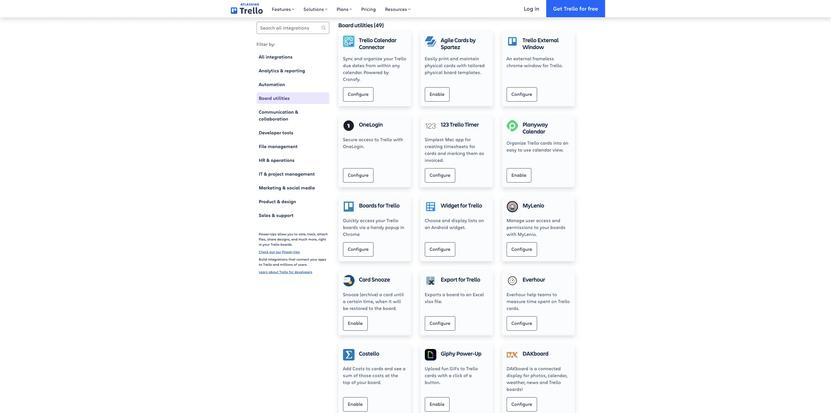 Task type: vqa. For each thing, say whether or not it's contained in the screenshot.


Task type: locate. For each thing, give the bounding box(es) containing it.
0 vertical spatial snooze
[[372, 276, 390, 283]]

utilities up communication in the top of the page
[[273, 95, 290, 101]]

0 horizontal spatial calendar
[[374, 36, 397, 44]]

of inside power-ups allow you to vote, track, attach files, share designs, and much more, right in your trello boards. check out our power-ups build integrations that connect your apps to trello and millions of users. learn about trello for developers
[[294, 262, 297, 267]]

board inside exports a board to an excel xlsx file.
[[447, 292, 459, 298]]

hr & operations link
[[257, 155, 329, 166]]

more,
[[308, 237, 318, 242]]

an inside exports a board to an excel xlsx file.
[[466, 292, 472, 298]]

access inside secure access to trello with onelogin.
[[359, 136, 374, 142]]

and up about
[[273, 262, 279, 267]]

board down print
[[444, 69, 457, 75]]

handy
[[371, 224, 384, 230]]

photos,
[[531, 373, 547, 379]]

boards inside quickly access your trello boards via a handy popup in chrome
[[343, 224, 358, 230]]

resources button
[[381, 0, 415, 17]]

& for communication
[[295, 109, 298, 115]]

you
[[288, 232, 294, 236]]

1 vertical spatial everhour
[[507, 292, 526, 298]]

ups up that
[[294, 250, 300, 254]]

1 vertical spatial integrations
[[268, 257, 288, 262]]

0 vertical spatial board
[[444, 69, 457, 75]]

boards inside manage user access and permissions to your boards with mylenio.
[[551, 224, 566, 230]]

dakboard up is
[[523, 350, 549, 358]]

board inside easily print and maintain physical cards with tailored physical board templates.
[[444, 69, 457, 75]]

1 vertical spatial calendar
[[523, 128, 546, 135]]

creating
[[425, 143, 443, 149]]

to inside secure access to trello with onelogin.
[[375, 136, 379, 142]]

your down those
[[357, 379, 367, 385]]

everhour up help
[[523, 276, 545, 283]]

app
[[456, 136, 464, 142]]

all
[[259, 54, 265, 60]]

0 horizontal spatial snooze
[[343, 292, 359, 298]]

trello inside organize trello cards into an easy to use calendar view.
[[528, 140, 539, 146]]

to right you
[[294, 232, 298, 236]]

and up android
[[442, 217, 451, 223]]

0 vertical spatial calendar
[[374, 36, 397, 44]]

of right top
[[352, 379, 356, 385]]

weather,
[[507, 379, 526, 385]]

for down frameless
[[543, 62, 549, 68]]

configure for trello calendar connector
[[348, 91, 369, 97]]

configure for onelogin
[[348, 172, 369, 178]]

an
[[507, 55, 512, 61]]

a inside exports a board to an excel xlsx file.
[[443, 292, 446, 298]]

sales & support link
[[257, 210, 329, 221]]

cards down creating
[[425, 150, 437, 156]]

& right analytics
[[280, 68, 284, 74]]

the inside snooze (archive) a card until a certain time, when it will be restored to the board.
[[375, 305, 382, 311]]

millions
[[280, 262, 293, 267]]

1 horizontal spatial on
[[552, 298, 557, 304]]

certain
[[347, 298, 362, 304]]

everhour up the measure on the right bottom of page
[[507, 292, 526, 298]]

external
[[538, 36, 559, 44]]

snooze inside snooze (archive) a card until a certain time, when it will be restored to the board.
[[343, 292, 359, 298]]

& left design
[[277, 198, 280, 205]]

communication & collaboration
[[259, 109, 298, 122]]

utilities left 49
[[355, 21, 373, 29]]

simplest mac app for creating timesheets for cards and marking them as invoiced.
[[425, 136, 484, 163]]

1 vertical spatial on
[[552, 298, 557, 304]]

a right is
[[535, 366, 537, 372]]

with inside upload fun gifs to trello cards with a click of a button.
[[438, 373, 448, 379]]

& right hr
[[266, 157, 270, 163]]

free
[[588, 5, 598, 12]]

integrations down our
[[268, 257, 288, 262]]

access right user
[[536, 217, 551, 223]]

to inside exports a board to an excel xlsx file.
[[461, 292, 465, 298]]

1 vertical spatial power-
[[282, 250, 294, 254]]

cards inside upload fun gifs to trello cards with a click of a button.
[[425, 373, 437, 379]]

to down time,
[[369, 305, 374, 311]]

1 horizontal spatial board.
[[383, 305, 397, 311]]

developer tools
[[259, 130, 294, 136]]

calendar for planyway calendar
[[523, 128, 546, 135]]

0 horizontal spatial in
[[259, 242, 262, 247]]

much
[[299, 237, 308, 242]]

1 horizontal spatial the
[[391, 373, 398, 379]]

1 horizontal spatial boards
[[551, 224, 566, 230]]

configure for export for trello
[[430, 320, 451, 326]]

choose and display lists on an android widget.
[[425, 217, 484, 230]]

an inside choose and display lists on an android widget.
[[425, 224, 431, 230]]

upload fun gifs to trello cards with a click of a button.
[[425, 366, 478, 385]]

2 boards from the left
[[551, 224, 566, 230]]

a up when
[[380, 292, 382, 298]]

1 vertical spatial the
[[391, 373, 398, 379]]

for left free
[[580, 5, 587, 12]]

0 vertical spatial everhour
[[523, 276, 545, 283]]

by down "within" at the top left of the page
[[384, 69, 389, 75]]

those
[[359, 373, 371, 379]]

in inside power-ups allow you to vote, track, attach files, share designs, and much more, right in your trello boards. check out our power-ups build integrations that connect your apps to trello and millions of users. learn about trello for developers
[[259, 242, 262, 247]]

integrations up analytics & reporting on the top of page
[[266, 54, 293, 60]]

0 vertical spatial board.
[[383, 305, 397, 311]]

configure for 123 trello timer
[[430, 172, 451, 178]]

in down the files,
[[259, 242, 262, 247]]

a right exports
[[443, 292, 446, 298]]

0 horizontal spatial an
[[425, 224, 431, 230]]

enable link
[[425, 87, 450, 102], [507, 168, 532, 183], [343, 317, 368, 331], [343, 398, 368, 412], [425, 398, 450, 412]]

trello inside the dakboard is a connected display for photos, calendar, weather, news and trello boards!
[[549, 379, 561, 385]]

your up handy
[[376, 217, 386, 223]]

0 vertical spatial management
[[268, 143, 298, 150]]

& inside product & design link
[[277, 198, 280, 205]]

sales & support
[[259, 212, 294, 219]]

of
[[294, 262, 297, 267], [354, 373, 358, 379], [464, 373, 468, 379], [352, 379, 356, 385]]

board. down costs
[[368, 379, 381, 385]]

an inside organize trello cards into an easy to use calendar view.
[[563, 140, 569, 146]]

snooze (archive) a card until a certain time, when it will be restored to the board.
[[343, 292, 404, 311]]

and inside simplest mac app for creating timesheets for cards and marking them as invoiced.
[[438, 150, 446, 156]]

everhour
[[523, 276, 545, 283], [507, 292, 526, 298]]

configure link for 123 trello timer
[[425, 168, 456, 183]]

cards inside easily print and maintain physical cards with tailored physical board templates.
[[444, 62, 456, 68]]

with inside secure access to trello with onelogin.
[[393, 136, 403, 142]]

calendar inside the planyway calendar
[[523, 128, 546, 135]]

1 boards from the left
[[343, 224, 358, 230]]

0 horizontal spatial the
[[375, 305, 382, 311]]

collaboration
[[259, 116, 288, 122]]

analytics & reporting link
[[257, 65, 329, 76]]

an right into
[[563, 140, 569, 146]]

& left social
[[283, 185, 286, 191]]

calendar,
[[548, 373, 568, 379]]

0 vertical spatial by
[[470, 36, 476, 44]]

a right see
[[403, 366, 406, 372]]

enable link for agile cards by spartez
[[425, 87, 450, 102]]

power- right 'giphy'
[[457, 350, 475, 358]]

that
[[289, 257, 296, 262]]

access up onelogin.
[[359, 136, 374, 142]]

simplest
[[425, 136, 444, 142]]

configure for mylenio
[[512, 246, 533, 252]]

board down the automation
[[259, 95, 272, 101]]

2 horizontal spatial an
[[563, 140, 569, 146]]

enable for planyway calendar
[[512, 172, 527, 178]]

calendar up organize trello cards into an easy to use calendar view.
[[523, 128, 546, 135]]

for inside get trello for free link
[[580, 5, 587, 12]]

trello
[[564, 5, 578, 12], [359, 36, 373, 44], [523, 36, 537, 44], [395, 55, 406, 61], [450, 121, 464, 128], [380, 136, 392, 142], [528, 140, 539, 146], [386, 202, 400, 209], [469, 202, 482, 209], [387, 217, 399, 223], [271, 242, 280, 247], [263, 262, 272, 267], [279, 270, 288, 274], [467, 276, 481, 283], [558, 298, 570, 304], [466, 366, 478, 372], [549, 379, 561, 385]]

0 horizontal spatial by
[[384, 69, 389, 75]]

in
[[535, 5, 540, 12], [401, 224, 405, 230], [259, 242, 262, 247]]

& inside "analytics & reporting" link
[[280, 68, 284, 74]]

card
[[383, 292, 393, 298]]

& inside marketing & social media link
[[283, 185, 286, 191]]

1 horizontal spatial calendar
[[523, 128, 546, 135]]

tools
[[282, 130, 294, 136]]

communication
[[259, 109, 294, 115]]

by right 'cards'
[[470, 36, 476, 44]]

the down when
[[375, 305, 382, 311]]

0 horizontal spatial board.
[[368, 379, 381, 385]]

1 horizontal spatial board
[[339, 21, 354, 29]]

window
[[523, 43, 544, 51]]

0 vertical spatial power-
[[259, 232, 270, 236]]

& inside communication & collaboration
[[295, 109, 298, 115]]

tailored
[[468, 62, 485, 68]]

your inside manage user access and permissions to your boards with mylenio.
[[540, 224, 550, 230]]

to down export for trello
[[461, 292, 465, 298]]

boards
[[359, 202, 377, 209]]

board for board utilities
[[259, 95, 272, 101]]

boards.
[[281, 242, 293, 247]]

of inside upload fun gifs to trello cards with a click of a button.
[[464, 373, 468, 379]]

0 vertical spatial physical
[[425, 62, 443, 68]]

to up those
[[366, 366, 371, 372]]

configure link for export for trello
[[425, 317, 456, 331]]

into
[[554, 140, 562, 146]]

xlsx
[[425, 298, 434, 304]]

chrome
[[343, 231, 360, 237]]

and up the invoiced.
[[438, 150, 446, 156]]

and right user
[[552, 217, 561, 223]]

enable link for card snooze
[[343, 317, 368, 331]]

dakboard inside the dakboard is a connected display for photos, calendar, weather, news and trello boards!
[[507, 366, 529, 372]]

ups up the share
[[270, 232, 277, 236]]

dakboard left is
[[507, 366, 529, 372]]

to down build
[[259, 262, 262, 267]]

board down plans
[[339, 21, 354, 29]]

in right log
[[535, 5, 540, 12]]

1 vertical spatial in
[[401, 224, 405, 230]]

cards.
[[507, 305, 520, 311]]

a right via
[[367, 224, 370, 230]]

a right the click at right bottom
[[469, 373, 472, 379]]

board for board utilities 49
[[339, 21, 354, 29]]

with inside easily print and maintain physical cards with tailored physical board templates.
[[457, 62, 467, 68]]

and inside choose and display lists on an android widget.
[[442, 217, 451, 223]]

& for analytics
[[280, 68, 284, 74]]

display inside choose and display lists on an android widget.
[[452, 217, 467, 223]]

your
[[384, 55, 393, 61], [376, 217, 386, 223], [540, 224, 550, 230], [263, 242, 270, 247], [310, 257, 318, 262], [357, 379, 367, 385]]

2 vertical spatial in
[[259, 242, 262, 247]]

1 vertical spatial board
[[259, 95, 272, 101]]

2 horizontal spatial in
[[535, 5, 540, 12]]

1 horizontal spatial utilities
[[355, 21, 373, 29]]

board down export
[[447, 292, 459, 298]]

0 horizontal spatial boards
[[343, 224, 358, 230]]

and up dates
[[354, 55, 363, 61]]

& inside it & project management link
[[264, 171, 267, 177]]

on right the spent
[[552, 298, 557, 304]]

an down 'choose'
[[425, 224, 431, 230]]

developer
[[259, 130, 281, 136]]

configure for trello external window
[[512, 91, 533, 97]]

spent
[[538, 298, 551, 304]]

cards down print
[[444, 62, 456, 68]]

0 vertical spatial ups
[[270, 232, 277, 236]]

configure for widget for trello
[[430, 246, 451, 252]]

0 vertical spatial the
[[375, 305, 382, 311]]

to down user
[[534, 224, 539, 230]]

1 vertical spatial display
[[507, 373, 523, 379]]

1 horizontal spatial an
[[466, 292, 472, 298]]

configure link
[[343, 87, 374, 102], [507, 87, 537, 102], [343, 168, 374, 183], [425, 168, 456, 183], [343, 242, 374, 257], [425, 242, 456, 257], [507, 242, 537, 257], [425, 317, 456, 331], [507, 317, 537, 331], [507, 398, 537, 412]]

1 horizontal spatial display
[[507, 373, 523, 379]]

2 horizontal spatial power-
[[457, 350, 475, 358]]

access up via
[[360, 217, 375, 223]]

on
[[479, 217, 484, 223], [552, 298, 557, 304]]

a up be
[[343, 298, 346, 304]]

trello inside everhour help teams to measure time spent on trello cards.
[[558, 298, 570, 304]]

maintain
[[460, 55, 479, 61]]

& right it
[[264, 171, 267, 177]]

a left the click at right bottom
[[449, 373, 452, 379]]

everhour inside everhour help teams to measure time spent on trello cards.
[[507, 292, 526, 298]]

integrations
[[266, 54, 293, 60], [268, 257, 288, 262]]

calendar inside 'trello calendar connector'
[[374, 36, 397, 44]]

organize
[[364, 55, 383, 61]]

trello inside trello external window
[[523, 36, 537, 44]]

to right gifs
[[461, 366, 465, 372]]

an left excel
[[466, 292, 472, 298]]

configure link for trello calendar connector
[[343, 87, 374, 102]]

display up weather,
[[507, 373, 523, 379]]

cards up costs
[[372, 366, 384, 372]]

2 vertical spatial power-
[[457, 350, 475, 358]]

enable link for costello
[[343, 398, 368, 412]]

track,
[[307, 232, 316, 236]]

secure
[[343, 136, 358, 142]]

& inside sales & support link
[[272, 212, 275, 219]]

cards up the calendar at the top right of page
[[541, 140, 552, 146]]

1 vertical spatial an
[[425, 224, 431, 230]]

it & project management link
[[257, 168, 329, 180]]

1 horizontal spatial power-
[[282, 250, 294, 254]]

cards up button.
[[425, 373, 437, 379]]

agile cards by spartez
[[441, 36, 476, 51]]

(archive)
[[360, 292, 378, 298]]

1 vertical spatial board.
[[368, 379, 381, 385]]

on right lists
[[479, 217, 484, 223]]

frameless
[[533, 55, 554, 61]]

0 horizontal spatial on
[[479, 217, 484, 223]]

to inside add costs to cards and see a sum of those costs at the top of your board.
[[366, 366, 371, 372]]

timesheets
[[444, 143, 469, 149]]

board
[[339, 21, 354, 29], [259, 95, 272, 101]]

to right teams
[[553, 292, 557, 298]]

0 horizontal spatial display
[[452, 217, 467, 223]]

board. inside add costs to cards and see a sum of those costs at the top of your board.
[[368, 379, 381, 385]]

trello inside upload fun gifs to trello cards with a click of a button.
[[466, 366, 478, 372]]

marking
[[447, 150, 465, 156]]

0 horizontal spatial utilities
[[273, 95, 290, 101]]

to inside organize trello cards into an easy to use calendar view.
[[518, 147, 523, 153]]

of down that
[[294, 262, 297, 267]]

for inside the dakboard is a connected display for photos, calendar, weather, news and trello boards!
[[524, 373, 530, 379]]

configure link for boards for trello
[[343, 242, 374, 257]]

& right sales in the bottom left of the page
[[272, 212, 275, 219]]

1 vertical spatial dakboard
[[507, 366, 529, 372]]

cards inside simplest mac app for creating timesheets for cards and marking them as invoiced.
[[425, 150, 437, 156]]

0 vertical spatial dakboard
[[523, 350, 549, 358]]

1 vertical spatial by
[[384, 69, 389, 75]]

& down board utilities link
[[295, 109, 298, 115]]

1 horizontal spatial ups
[[294, 250, 300, 254]]

on inside everhour help teams to measure time spent on trello cards.
[[552, 298, 557, 304]]

1 horizontal spatial by
[[470, 36, 476, 44]]

snooze right card
[[372, 276, 390, 283]]

management up social
[[285, 171, 315, 177]]

board. down 'it'
[[383, 305, 397, 311]]

access inside quickly access your trello boards via a handy popup in chrome
[[360, 217, 375, 223]]

integrations inside power-ups allow you to vote, track, attach files, share designs, and much more, right in your trello boards. check out our power-ups build integrations that connect your apps to trello and millions of users. learn about trello for developers
[[268, 257, 288, 262]]

giphy
[[441, 350, 456, 358]]

widget
[[441, 202, 460, 209]]

physical
[[425, 62, 443, 68], [425, 69, 443, 75]]

all integrations
[[259, 54, 293, 60]]

management up operations
[[268, 143, 298, 150]]

snooze up certain
[[343, 292, 359, 298]]

power- down the boards. at the left
[[282, 250, 294, 254]]

cards inside add costs to cards and see a sum of those costs at the top of your board.
[[372, 366, 384, 372]]

calendar down 49
[[374, 36, 397, 44]]

print
[[439, 55, 449, 61]]

to down the onelogin
[[375, 136, 379, 142]]

sync and organize your trello due dates from within any calendar. powered by cronofy.
[[343, 55, 406, 82]]

management
[[268, 143, 298, 150], [285, 171, 315, 177]]

1 vertical spatial board
[[447, 292, 459, 298]]

for
[[580, 5, 587, 12], [543, 62, 549, 68], [465, 136, 471, 142], [470, 143, 476, 149], [378, 202, 385, 209], [461, 202, 468, 209], [289, 270, 294, 274], [459, 276, 466, 283], [524, 373, 530, 379]]

0 vertical spatial utilities
[[355, 21, 373, 29]]

configure for everhour
[[512, 320, 533, 326]]

and down photos,
[[540, 379, 548, 385]]

power- up the files,
[[259, 232, 270, 236]]

costs
[[353, 366, 365, 372]]

for right widget
[[461, 202, 468, 209]]

restored
[[350, 305, 368, 311]]

your down mylenio
[[540, 224, 550, 230]]

your inside quickly access your trello boards via a handy popup in chrome
[[376, 217, 386, 223]]

in inside quickly access your trello boards via a handy popup in chrome
[[401, 224, 405, 230]]

check out our power-ups link
[[259, 250, 300, 254]]

organize trello cards into an easy to use calendar view.
[[507, 140, 569, 153]]

0 vertical spatial display
[[452, 217, 467, 223]]

the right at
[[391, 373, 398, 379]]

for down millions
[[289, 270, 294, 274]]

to left use
[[518, 147, 523, 153]]

of right the click at right bottom
[[464, 373, 468, 379]]

operations
[[271, 157, 295, 163]]

configure link for dakboard
[[507, 398, 537, 412]]

1 vertical spatial utilities
[[273, 95, 290, 101]]

& inside hr & operations link
[[266, 157, 270, 163]]

0 horizontal spatial board
[[259, 95, 272, 101]]

until
[[394, 292, 404, 298]]

chrome
[[507, 62, 523, 68]]

0 vertical spatial board
[[339, 21, 354, 29]]

developer tools link
[[257, 127, 329, 138]]

product
[[259, 198, 276, 205]]

access
[[359, 136, 374, 142], [360, 217, 375, 223], [536, 217, 551, 223]]

about
[[269, 270, 279, 274]]

1 vertical spatial management
[[285, 171, 315, 177]]

1 vertical spatial physical
[[425, 69, 443, 75]]

configure link for everhour
[[507, 317, 537, 331]]

and up at
[[385, 366, 393, 372]]

marketing
[[259, 185, 281, 191]]

1 horizontal spatial in
[[401, 224, 405, 230]]

the
[[375, 305, 382, 311], [391, 373, 398, 379]]

in right popup
[[401, 224, 405, 230]]

2 vertical spatial an
[[466, 292, 472, 298]]

and right print
[[450, 55, 459, 61]]

board. inside snooze (archive) a card until a certain time, when it will be restored to the board.
[[383, 305, 397, 311]]

display up widget.
[[452, 217, 467, 223]]

0 vertical spatial on
[[479, 217, 484, 223]]

for up news on the bottom right of the page
[[524, 373, 530, 379]]

hr & operations
[[259, 157, 295, 163]]

your up "within" at the top left of the page
[[384, 55, 393, 61]]

0 vertical spatial an
[[563, 140, 569, 146]]

1 vertical spatial snooze
[[343, 292, 359, 298]]

onelogin.
[[343, 143, 364, 149]]



Task type: describe. For each thing, give the bounding box(es) containing it.
get trello for free
[[553, 5, 598, 12]]

build
[[259, 257, 267, 262]]

utilities for board utilities 49
[[355, 21, 373, 29]]

automation
[[259, 81, 285, 88]]

trello inside secure access to trello with onelogin.
[[380, 136, 392, 142]]

analytics
[[259, 68, 279, 74]]

news
[[527, 379, 539, 385]]

for up them
[[470, 143, 476, 149]]

and inside the sync and organize your trello due dates from within any calendar. powered by cronofy.
[[354, 55, 363, 61]]

log in
[[524, 5, 540, 12]]

to inside snooze (archive) a card until a certain time, when it will be restored to the board.
[[369, 305, 374, 311]]

configure link for trello external window
[[507, 87, 537, 102]]

hr
[[259, 157, 265, 163]]

external
[[514, 55, 532, 61]]

measure
[[507, 298, 526, 304]]

analytics & reporting
[[259, 68, 305, 74]]

a inside the dakboard is a connected display for photos, calendar, weather, news and trello boards!
[[535, 366, 537, 372]]

users.
[[298, 262, 308, 267]]

social
[[287, 185, 300, 191]]

excel
[[473, 292, 484, 298]]

gifs
[[450, 366, 460, 372]]

fun
[[442, 366, 449, 372]]

designs,
[[277, 237, 291, 242]]

an for planyway calendar
[[563, 140, 569, 146]]

everhour help teams to measure time spent on trello cards.
[[507, 292, 570, 311]]

solutions
[[304, 6, 324, 12]]

design
[[282, 198, 296, 205]]

an for export for trello
[[466, 292, 472, 298]]

time,
[[363, 298, 374, 304]]

filter by:
[[257, 41, 275, 47]]

configure link for mylenio
[[507, 242, 537, 257]]

configure for boards for trello
[[348, 246, 369, 252]]

enable for costello
[[348, 401, 363, 407]]

via
[[359, 224, 366, 230]]

access for boards for trello
[[360, 217, 375, 223]]

and inside easily print and maintain physical cards with tailored physical board templates.
[[450, 55, 459, 61]]

your left apps
[[310, 257, 318, 262]]

features
[[272, 6, 291, 12]]

and down you
[[291, 237, 298, 242]]

get
[[553, 5, 563, 12]]

trello inside 'trello calendar connector'
[[359, 36, 373, 44]]

onelogin
[[359, 121, 383, 128]]

solutions button
[[299, 0, 332, 17]]

enable link for planyway calendar
[[507, 168, 532, 183]]

trello inside quickly access your trello boards via a handy popup in chrome
[[387, 217, 399, 223]]

enable for agile cards by spartez
[[430, 91, 445, 97]]

0 horizontal spatial power-
[[259, 232, 270, 236]]

exports a board to an excel xlsx file.
[[425, 292, 484, 304]]

choose
[[425, 217, 441, 223]]

by inside the sync and organize your trello due dates from within any calendar. powered by cronofy.
[[384, 69, 389, 75]]

file.
[[435, 298, 442, 304]]

for inside power-ups allow you to vote, track, attach files, share designs, and much more, right in your trello boards. check out our power-ups build integrations that connect your apps to trello and millions of users. learn about trello for developers
[[289, 270, 294, 274]]

dakboard for dakboard
[[523, 350, 549, 358]]

123
[[441, 121, 449, 128]]

spartez
[[441, 43, 461, 51]]

due
[[343, 62, 351, 68]]

be
[[343, 305, 349, 311]]

everhour for everhour
[[523, 276, 545, 283]]

boards!
[[507, 386, 523, 392]]

your inside the sync and organize your trello due dates from within any calendar. powered by cronofy.
[[384, 55, 393, 61]]

calendar
[[533, 147, 552, 153]]

get trello for free link
[[547, 0, 605, 17]]

file management
[[259, 143, 298, 150]]

enable for giphy power-up
[[430, 401, 445, 407]]

timer
[[465, 121, 479, 128]]

easily print and maintain physical cards with tailored physical board templates.
[[425, 55, 485, 75]]

enable for card snooze
[[348, 320, 363, 326]]

utilities for board utilities
[[273, 95, 290, 101]]

an external frameless chrome window for trello.
[[507, 55, 563, 68]]

0 vertical spatial integrations
[[266, 54, 293, 60]]

costello
[[359, 350, 380, 358]]

2 physical from the top
[[425, 69, 443, 75]]

button.
[[425, 379, 441, 385]]

by inside agile cards by spartez
[[470, 36, 476, 44]]

sales
[[259, 212, 271, 219]]

to inside upload fun gifs to trello cards with a click of a button.
[[461, 366, 465, 372]]

and inside add costs to cards and see a sum of those costs at the top of your board.
[[385, 366, 393, 372]]

lists
[[469, 217, 478, 223]]

widget for trello
[[441, 202, 482, 209]]

everhour for everhour help teams to measure time spent on trello cards.
[[507, 292, 526, 298]]

top
[[343, 379, 350, 385]]

plans button
[[332, 0, 357, 17]]

and inside manage user access and permissions to your boards with mylenio.
[[552, 217, 561, 223]]

access inside manage user access and permissions to your boards with mylenio.
[[536, 217, 551, 223]]

& for it
[[264, 171, 267, 177]]

a inside add costs to cards and see a sum of those costs at the top of your board.
[[403, 366, 406, 372]]

templates.
[[458, 69, 481, 75]]

1 vertical spatial ups
[[294, 250, 300, 254]]

file management link
[[257, 141, 329, 152]]

cards inside organize trello cards into an easy to use calendar view.
[[541, 140, 552, 146]]

power-ups allow you to vote, track, attach files, share designs, and much more, right in your trello boards. check out our power-ups build integrations that connect your apps to trello and millions of users. learn about trello for developers
[[259, 232, 328, 274]]

with inside manage user access and permissions to your boards with mylenio.
[[507, 231, 517, 237]]

trello inside the sync and organize your trello due dates from within any calendar. powered by cronofy.
[[395, 55, 406, 61]]

popup
[[386, 224, 399, 230]]

log
[[524, 5, 534, 12]]

sum
[[343, 373, 352, 379]]

on inside choose and display lists on an android widget.
[[479, 217, 484, 223]]

filter
[[257, 41, 268, 47]]

vote,
[[299, 232, 307, 236]]

& for product
[[277, 198, 280, 205]]

share
[[267, 237, 276, 242]]

mylenio
[[523, 202, 545, 209]]

Search all integrations search field
[[257, 22, 329, 34]]

0 horizontal spatial ups
[[270, 232, 277, 236]]

your inside add costs to cards and see a sum of those costs at the top of your board.
[[357, 379, 367, 385]]

configure link for onelogin
[[343, 168, 374, 183]]

sync
[[343, 55, 353, 61]]

view.
[[553, 147, 564, 153]]

1 physical from the top
[[425, 62, 443, 68]]

check
[[259, 250, 269, 254]]

marketing & social media link
[[257, 182, 329, 194]]

access for onelogin
[[359, 136, 374, 142]]

& for sales
[[272, 212, 275, 219]]

invoiced.
[[425, 157, 444, 163]]

developers
[[295, 270, 313, 274]]

boards for trello
[[359, 202, 400, 209]]

dakboard for dakboard is a connected display for photos, calendar, weather, news and trello boards!
[[507, 366, 529, 372]]

0 vertical spatial in
[[535, 5, 540, 12]]

atlassian trello image
[[231, 3, 263, 14]]

card
[[359, 276, 371, 283]]

configure link for widget for trello
[[425, 242, 456, 257]]

configure for dakboard
[[512, 401, 533, 407]]

your down the files,
[[263, 242, 270, 247]]

for inside an external frameless chrome window for trello.
[[543, 62, 549, 68]]

from
[[366, 62, 376, 68]]

enable link for giphy power-up
[[425, 398, 450, 412]]

mylenio.
[[518, 231, 537, 237]]

1 horizontal spatial snooze
[[372, 276, 390, 283]]

& for hr
[[266, 157, 270, 163]]

for right boards
[[378, 202, 385, 209]]

for right app
[[465, 136, 471, 142]]

for right export
[[459, 276, 466, 283]]

exports
[[425, 292, 442, 298]]

display inside the dakboard is a connected display for photos, calendar, weather, news and trello boards!
[[507, 373, 523, 379]]

upload
[[425, 366, 441, 372]]

& for marketing
[[283, 185, 286, 191]]

calendar for trello calendar connector
[[374, 36, 397, 44]]

trello calendar connector
[[359, 36, 397, 51]]

within
[[377, 62, 391, 68]]

and inside the dakboard is a connected display for photos, calendar, weather, news and trello boards!
[[540, 379, 548, 385]]

to inside manage user access and permissions to your boards with mylenio.
[[534, 224, 539, 230]]

any
[[392, 62, 400, 68]]

automation link
[[257, 79, 329, 90]]

use
[[524, 147, 532, 153]]

time
[[527, 298, 537, 304]]

a inside quickly access your trello boards via a handy popup in chrome
[[367, 224, 370, 230]]

of down costs
[[354, 373, 358, 379]]

all integrations link
[[257, 51, 329, 63]]

costs
[[373, 373, 384, 379]]

files,
[[259, 237, 266, 242]]

to inside everhour help teams to measure time spent on trello cards.
[[553, 292, 557, 298]]

product & design
[[259, 198, 296, 205]]

the inside add costs to cards and see a sum of those costs at the top of your board.
[[391, 373, 398, 379]]



